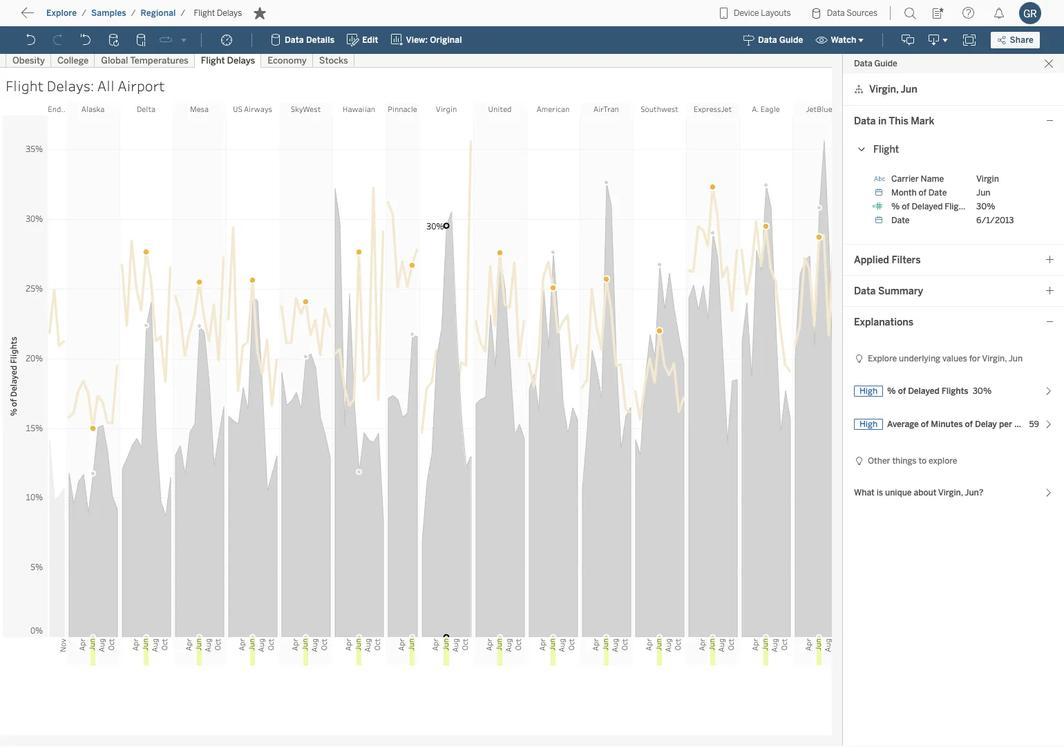 Task type: vqa. For each thing, say whether or not it's contained in the screenshot.
'PERSONAL SPACE'
no



Task type: describe. For each thing, give the bounding box(es) containing it.
to
[[62, 10, 73, 23]]

skip to content link
[[33, 7, 141, 26]]

skip to content
[[36, 10, 119, 23]]

regional link
[[140, 8, 177, 19]]

2 / from the left
[[131, 8, 136, 18]]

flight delays
[[194, 8, 242, 18]]

explore
[[46, 8, 77, 18]]

skip
[[36, 10, 59, 23]]

content
[[76, 10, 119, 23]]

delays
[[217, 8, 242, 18]]

1 / from the left
[[82, 8, 86, 18]]

samples link
[[91, 8, 127, 19]]

flight delays element
[[190, 8, 246, 18]]

explore / samples / regional /
[[46, 8, 186, 18]]



Task type: locate. For each thing, give the bounding box(es) containing it.
samples
[[91, 8, 126, 18]]

/ left flight
[[181, 8, 186, 18]]

flight
[[194, 8, 215, 18]]

regional
[[141, 8, 176, 18]]

1 horizontal spatial /
[[131, 8, 136, 18]]

3 / from the left
[[181, 8, 186, 18]]

explore link
[[46, 8, 78, 19]]

2 horizontal spatial /
[[181, 8, 186, 18]]

/
[[82, 8, 86, 18], [131, 8, 136, 18], [181, 8, 186, 18]]

/ right to
[[82, 8, 86, 18]]

0 horizontal spatial /
[[82, 8, 86, 18]]

/ right samples
[[131, 8, 136, 18]]



